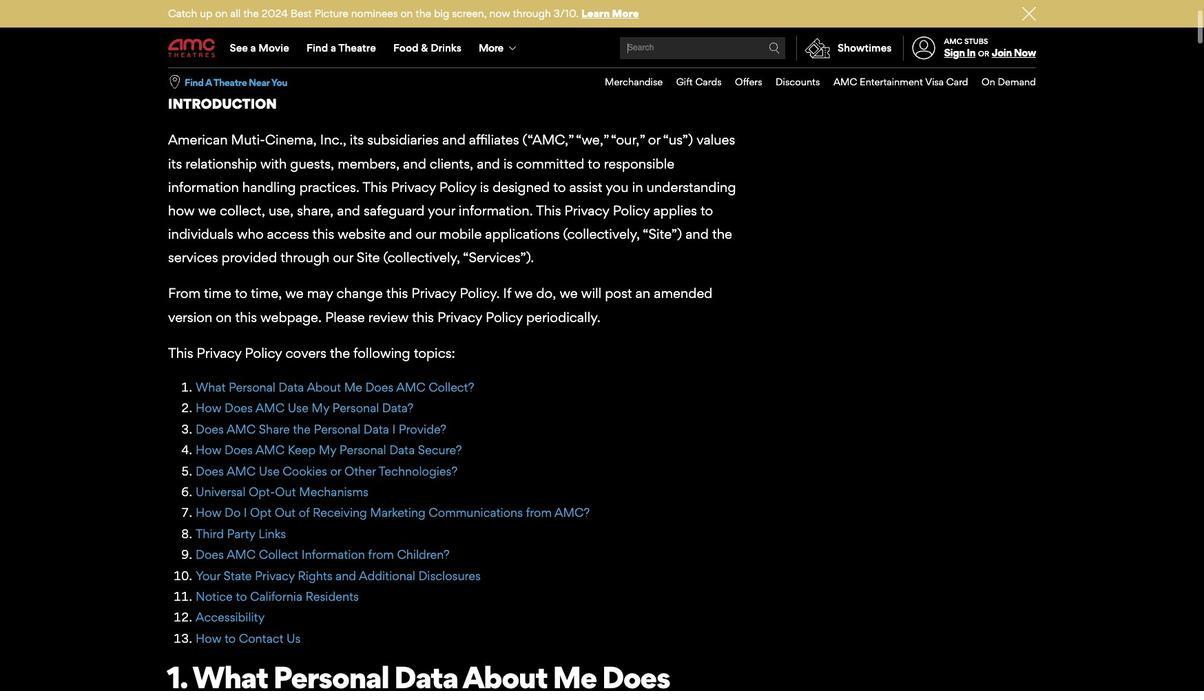 Task type: vqa. For each thing, say whether or not it's contained in the screenshot.
bottom FIND
yes



Task type: describe. For each thing, give the bounding box(es) containing it.
keep
[[288, 443, 316, 458]]

screen,
[[452, 7, 487, 20]]

contact
[[239, 632, 284, 646]]

0 vertical spatial this
[[363, 179, 388, 195]]

nominees
[[351, 7, 398, 20]]

from time to time, we may change this privacy policy. if we do, we will post an amended version on this webpage. please review this privacy policy periodically.
[[168, 286, 713, 326]]

on
[[982, 76, 996, 88]]

with
[[260, 155, 287, 172]]

disclosures
[[418, 569, 481, 583]]

0 vertical spatial i
[[392, 422, 396, 437]]

big
[[434, 7, 449, 20]]

0 horizontal spatial our
[[333, 250, 353, 266]]

inc.,
[[320, 132, 346, 148]]

effective date: july 1, 2020
[[168, 24, 336, 40]]

subsidiaries
[[367, 132, 439, 148]]

1 vertical spatial out
[[275, 506, 296, 520]]

state
[[224, 569, 252, 583]]

receiving
[[313, 506, 367, 520]]

members,
[[338, 155, 400, 172]]

1 vertical spatial my
[[319, 443, 336, 458]]

does amc use cookies or other technologies? link
[[196, 464, 458, 479]]

demand
[[998, 76, 1036, 88]]

gift cards link
[[663, 68, 722, 96]]

american muti-cinema, inc., its subsidiaries and affiliates ("amc," "we," "our," or "us") values its relationship with guests, members, and clients, and is committed to responsible information handling practices. this privacy policy is designed to assist you in understanding how we collect, use, share, and safeguard your information. this privacy policy applies to individuals who access this website and our mobile applications (collectively, "site") and the services provided through our site (collectively, "services").
[[168, 132, 736, 266]]

more button
[[470, 29, 528, 68]]

your state privacy rights and additional disclosures link
[[196, 569, 481, 583]]

"our,"
[[611, 132, 645, 148]]

picture
[[315, 7, 348, 20]]

menu containing merchandise
[[591, 68, 1036, 96]]

privacy up what
[[197, 345, 242, 362]]

and down safeguard
[[389, 226, 412, 243]]

additional
[[359, 569, 415, 583]]

amc up the universal
[[227, 464, 256, 479]]

&
[[421, 41, 428, 54]]

amc down party
[[227, 548, 256, 562]]

find a theatre
[[307, 41, 376, 54]]

to inside from time to time, we may change this privacy policy. if we do, we will post an amended version on this webpage. please review this privacy policy periodically.
[[235, 286, 248, 302]]

privacy down 'policy.'
[[437, 309, 482, 326]]

on demand link
[[968, 68, 1036, 96]]

affiliates
[[469, 132, 519, 148]]

covers
[[286, 345, 327, 362]]

search the AMC website text field
[[626, 43, 769, 53]]

introduction
[[168, 96, 277, 112]]

food & drinks
[[393, 41, 462, 54]]

designed
[[493, 179, 550, 195]]

review
[[368, 309, 409, 326]]

sign in or join amc stubs element
[[903, 29, 1036, 68]]

on demand
[[982, 76, 1036, 88]]

privacy down assist
[[565, 202, 610, 219]]

policy left 'covers'
[[245, 345, 282, 362]]

sign
[[944, 46, 965, 59]]

us
[[287, 632, 301, 646]]

privacy up safeguard
[[391, 179, 436, 195]]

personal right what
[[229, 380, 275, 395]]

information
[[168, 179, 239, 195]]

the right all
[[243, 7, 259, 20]]

topics:
[[414, 345, 455, 362]]

entertainment
[[860, 76, 923, 88]]

see
[[230, 41, 248, 54]]

this privacy policy covers the following topics:
[[168, 345, 455, 362]]

theatre for a
[[213, 76, 247, 88]]

universal opt-out mechanisms link
[[196, 485, 369, 499]]

values
[[697, 132, 735, 148]]

november
[[254, 60, 319, 76]]

find for find a theatre
[[307, 41, 328, 54]]

and up the clients,
[[442, 132, 466, 148]]

food
[[393, 41, 419, 54]]

relationship
[[186, 155, 257, 172]]

1 horizontal spatial more
[[612, 7, 639, 20]]

time
[[204, 286, 231, 302]]

last
[[168, 60, 193, 76]]

visa
[[925, 76, 944, 88]]

share,
[[297, 202, 334, 219]]

effective
[[168, 24, 222, 40]]

we inside american muti-cinema, inc., its subsidiaries and affiliates ("amc," "we," "our," or "us") values its relationship with guests, members, and clients, and is committed to responsible information handling practices. this privacy policy is designed to assist you in understanding how we collect, use, share, and safeguard your information. this privacy policy applies to individuals who access this website and our mobile applications (collectively, "site") and the services provided through our site (collectively, "services").
[[198, 202, 216, 219]]

the inside american muti-cinema, inc., its subsidiaries and affiliates ("amc," "we," "our," or "us") values its relationship with guests, members, and clients, and is committed to responsible information handling practices. this privacy policy is designed to assist you in understanding how we collect, use, share, and safeguard your information. this privacy policy applies to individuals who access this website and our mobile applications (collectively, "site") and the services provided through our site (collectively, "services").
[[712, 226, 732, 243]]

merchandise link
[[591, 68, 663, 96]]

user profile image
[[905, 37, 943, 60]]

personal down me
[[332, 401, 379, 416]]

me
[[344, 380, 362, 395]]

what personal data about me does amc collect? how does amc use my personal data? does amc share the personal data i provide? how does amc keep my personal data secure? does amc use cookies or other technologies? universal opt-out mechanisms how do i opt out of receiving marketing communications from amc? third party links does amc collect information from children? your state privacy rights and additional disclosures notice to california residents accessibility how to contact us
[[196, 380, 590, 646]]

policy down in
[[613, 202, 650, 219]]

1 vertical spatial from
[[368, 548, 394, 562]]

does amc share the personal data i provide? link
[[196, 422, 446, 437]]

how does amc use my personal data? link
[[196, 401, 414, 416]]

this up review
[[386, 286, 408, 302]]

amc entertainment visa card link
[[820, 68, 968, 96]]

2023
[[338, 60, 372, 76]]

you
[[606, 179, 629, 195]]

american
[[168, 132, 228, 148]]

residents
[[306, 590, 359, 604]]

to down state
[[236, 590, 247, 604]]

this down time,
[[235, 309, 257, 326]]

showtimes
[[838, 41, 892, 54]]

0 vertical spatial data
[[279, 380, 304, 395]]

all
[[230, 7, 241, 20]]

1 horizontal spatial (collectively,
[[563, 226, 640, 243]]

this inside american muti-cinema, inc., its subsidiaries and affiliates ("amc," "we," "our," or "us") values its relationship with guests, members, and clients, and is committed to responsible information handling practices. this privacy policy is designed to assist you in understanding how we collect, use, share, and safeguard your information. this privacy policy applies to individuals who access this website and our mobile applications (collectively, "site") and the services provided through our site (collectively, "services").
[[313, 226, 334, 243]]

information.
[[459, 202, 533, 219]]

0 vertical spatial out
[[275, 485, 296, 499]]

merchandise
[[605, 76, 663, 88]]

and down subsidiaries
[[403, 155, 426, 172]]

the left big
[[416, 7, 431, 20]]

services
[[168, 250, 218, 266]]

if
[[503, 286, 511, 302]]

amc up data?
[[396, 380, 426, 395]]

find a theatre link
[[298, 29, 385, 68]]

2020
[[301, 24, 336, 40]]

or inside what personal data about me does amc collect? how does amc use my personal data? does amc share the personal data i provide? how does amc keep my personal data secure? does amc use cookies or other technologies? universal opt-out mechanisms how do i opt out of receiving marketing communications from amc? third party links does amc collect information from children? your state privacy rights and additional disclosures notice to california residents accessibility how to contact us
[[330, 464, 341, 479]]

last updated november 6, 2023
[[168, 60, 372, 76]]

menu containing more
[[168, 29, 1036, 68]]

1 horizontal spatial use
[[288, 401, 309, 416]]

california
[[250, 590, 302, 604]]

marketing
[[370, 506, 426, 520]]

policy inside from time to time, we may change this privacy policy. if we do, we will post an amended version on this webpage. please review this privacy policy periodically.
[[486, 309, 523, 326]]

movie
[[259, 41, 289, 54]]

see a movie
[[230, 41, 289, 54]]

your
[[196, 569, 221, 583]]

does amc collect information from children? link
[[196, 548, 450, 562]]

collect?
[[429, 380, 474, 395]]

applies
[[654, 202, 697, 219]]

best
[[291, 7, 312, 20]]

practices.
[[299, 179, 360, 195]]



Task type: locate. For each thing, give the bounding box(es) containing it.
will
[[581, 286, 602, 302]]

how down what
[[196, 401, 222, 416]]

card
[[947, 76, 968, 88]]

from left the amc?
[[526, 506, 552, 520]]

2 horizontal spatial this
[[536, 202, 561, 219]]

safeguard
[[364, 202, 425, 219]]

post
[[605, 286, 632, 302]]

0 vertical spatial its
[[350, 132, 364, 148]]

accessibility link
[[196, 611, 265, 625]]

near
[[249, 76, 270, 88]]

showtimes image
[[797, 36, 838, 61]]

is up information.
[[480, 179, 489, 195]]

what
[[196, 380, 226, 395]]

applications
[[485, 226, 560, 243]]

about
[[307, 380, 341, 395]]

sign in button
[[944, 46, 976, 59]]

and
[[442, 132, 466, 148], [403, 155, 426, 172], [477, 155, 500, 172], [337, 202, 360, 219], [389, 226, 412, 243], [686, 226, 709, 243], [336, 569, 356, 583]]

theatre right the a
[[213, 76, 247, 88]]

1 horizontal spatial our
[[416, 226, 436, 243]]

information
[[302, 548, 365, 562]]

privacy left 'policy.'
[[412, 286, 456, 302]]

policy down the clients,
[[439, 179, 477, 195]]

from up the additional
[[368, 548, 394, 562]]

1 vertical spatial data
[[364, 422, 389, 437]]

a up '6,' at the top of page
[[331, 41, 336, 54]]

do,
[[536, 286, 556, 302]]

its down american
[[168, 155, 182, 172]]

amc up 'sign'
[[944, 36, 963, 46]]

0 horizontal spatial or
[[330, 464, 341, 479]]

join now button
[[992, 46, 1036, 59]]

you
[[271, 76, 287, 88]]

theatre for a
[[338, 41, 376, 54]]

on down time at the top left
[[216, 309, 232, 326]]

of
[[299, 506, 310, 520]]

data up "technologies?"
[[389, 443, 415, 458]]

notice
[[196, 590, 233, 604]]

0 horizontal spatial theatre
[[213, 76, 247, 88]]

through down access
[[281, 250, 330, 266]]

a right see
[[251, 41, 256, 54]]

cookies
[[283, 464, 327, 479]]

0 horizontal spatial use
[[259, 464, 280, 479]]

theatre inside 'button'
[[213, 76, 247, 88]]

learn
[[581, 7, 610, 20]]

this down share,
[[313, 226, 334, 243]]

1 horizontal spatial theatre
[[338, 41, 376, 54]]

0 horizontal spatial data
[[279, 380, 304, 395]]

my
[[312, 401, 329, 416], [319, 443, 336, 458]]

0 vertical spatial is
[[504, 155, 513, 172]]

how
[[168, 202, 195, 219]]

3 how from the top
[[196, 506, 222, 520]]

catch
[[168, 7, 197, 20]]

to down understanding in the right of the page
[[701, 202, 713, 219]]

through inside american muti-cinema, inc., its subsidiaries and affiliates ("amc," "we," "our," or "us") values its relationship with guests, members, and clients, and is committed to responsible information handling practices. this privacy policy is designed to assist you in understanding how we collect, use, share, and safeguard your information. this privacy policy applies to individuals who access this website and our mobile applications (collectively, "site") and the services provided through our site (collectively, "services").
[[281, 250, 330, 266]]

or right in
[[978, 49, 989, 59]]

2 vertical spatial this
[[168, 345, 193, 362]]

is up designed
[[504, 155, 513, 172]]

(collectively, down mobile
[[383, 250, 460, 266]]

amc
[[944, 36, 963, 46], [834, 76, 857, 88], [396, 380, 426, 395], [256, 401, 285, 416], [227, 422, 256, 437], [256, 443, 285, 458], [227, 464, 256, 479], [227, 548, 256, 562]]

and down affiliates
[[477, 155, 500, 172]]

more down the now
[[479, 41, 503, 54]]

assist
[[569, 179, 603, 195]]

i down data?
[[392, 422, 396, 437]]

an
[[636, 286, 651, 302]]

1 horizontal spatial this
[[363, 179, 388, 195]]

to right time at the top left
[[235, 286, 248, 302]]

more right learn
[[612, 7, 639, 20]]

or up mechanisms
[[330, 464, 341, 479]]

handling
[[242, 179, 296, 195]]

2 horizontal spatial or
[[978, 49, 989, 59]]

0 horizontal spatial is
[[480, 179, 489, 195]]

2 vertical spatial data
[[389, 443, 415, 458]]

0 horizontal spatial its
[[168, 155, 182, 172]]

out
[[275, 485, 296, 499], [275, 506, 296, 520]]

we down information at left top
[[198, 202, 216, 219]]

this up applications
[[536, 202, 561, 219]]

gift cards
[[676, 76, 722, 88]]

(collectively, down you
[[563, 226, 640, 243]]

we right if on the top left of the page
[[515, 286, 533, 302]]

this down members,
[[363, 179, 388, 195]]

2 horizontal spatial data
[[389, 443, 415, 458]]

0 horizontal spatial through
[[281, 250, 330, 266]]

may
[[307, 286, 333, 302]]

opt
[[250, 506, 272, 520]]

amc logo image
[[168, 39, 216, 58], [168, 39, 216, 58]]

we up webpage. at the top left of the page
[[285, 286, 304, 302]]

1 vertical spatial (collectively,
[[383, 250, 460, 266]]

to down "we,"
[[588, 155, 601, 172]]

to down committed
[[553, 179, 566, 195]]

and inside what personal data about me does amc collect? how does amc use my personal data? does amc share the personal data i provide? how does amc keep my personal data secure? does amc use cookies or other technologies? universal opt-out mechanisms how do i opt out of receiving marketing communications from amc? third party links does amc collect information from children? your state privacy rights and additional disclosures notice to california residents accessibility how to contact us
[[336, 569, 356, 583]]

2 how from the top
[[196, 443, 222, 458]]

1 horizontal spatial data
[[364, 422, 389, 437]]

this right review
[[412, 309, 434, 326]]

a for movie
[[251, 41, 256, 54]]

on inside from time to time, we may change this privacy policy. if we do, we will post an amended version on this webpage. please review this privacy policy periodically.
[[216, 309, 232, 326]]

1 horizontal spatial i
[[392, 422, 396, 437]]

data up how does amc use my personal data? link
[[279, 380, 304, 395]]

0 vertical spatial my
[[312, 401, 329, 416]]

access
[[267, 226, 309, 243]]

amc stubs sign in or join now
[[944, 36, 1036, 59]]

the inside what personal data about me does amc collect? how does amc use my personal data? does amc share the personal data i provide? how does amc keep my personal data secure? does amc use cookies or other technologies? universal opt-out mechanisms how do i opt out of receiving marketing communications from amc? third party links does amc collect information from children? your state privacy rights and additional disclosures notice to california residents accessibility how to contact us
[[293, 422, 311, 437]]

how down accessibility
[[196, 632, 222, 646]]

1 horizontal spatial find
[[307, 41, 328, 54]]

or left ""us")" at the right of page
[[648, 132, 661, 148]]

or inside amc stubs sign in or join now
[[978, 49, 989, 59]]

find down the 2020
[[307, 41, 328, 54]]

on
[[215, 7, 228, 20], [401, 7, 413, 20], [216, 309, 232, 326]]

to
[[588, 155, 601, 172], [553, 179, 566, 195], [701, 202, 713, 219], [235, 286, 248, 302], [236, 590, 247, 604], [225, 632, 236, 646]]

this down version
[[168, 345, 193, 362]]

its
[[350, 132, 364, 148], [168, 155, 182, 172]]

food & drinks link
[[385, 29, 470, 68]]

a
[[205, 76, 212, 88]]

offers
[[735, 76, 762, 88]]

find left the a
[[185, 76, 204, 88]]

2 a from the left
[[331, 41, 336, 54]]

discounts link
[[762, 68, 820, 96]]

1 horizontal spatial from
[[526, 506, 552, 520]]

menu down "showtimes" image
[[591, 68, 1036, 96]]

0 vertical spatial menu
[[168, 29, 1036, 68]]

1 vertical spatial theatre
[[213, 76, 247, 88]]

1 horizontal spatial or
[[648, 132, 661, 148]]

use,
[[269, 202, 294, 219]]

find for find a theatre near you
[[185, 76, 204, 88]]

we
[[198, 202, 216, 219], [285, 286, 304, 302], [515, 286, 533, 302], [560, 286, 578, 302]]

find a theatre near you
[[185, 76, 287, 88]]

change
[[337, 286, 383, 302]]

or inside american muti-cinema, inc., its subsidiaries and affiliates ("amc," "we," "our," or "us") values its relationship with guests, members, and clients, and is committed to responsible information handling practices. this privacy policy is designed to assist you in understanding how we collect, use, share, and safeguard your information. this privacy policy applies to individuals who access this website and our mobile applications (collectively, "site") and the services provided through our site (collectively, "services").
[[648, 132, 661, 148]]

do
[[225, 506, 241, 520]]

a for theatre
[[331, 41, 336, 54]]

its right inc.,
[[350, 132, 364, 148]]

0 vertical spatial through
[[513, 7, 551, 20]]

0 vertical spatial (collectively,
[[563, 226, 640, 243]]

1 vertical spatial more
[[479, 41, 503, 54]]

and down information on the left bottom of the page
[[336, 569, 356, 583]]

through right the now
[[513, 7, 551, 20]]

my up does amc share the personal data i provide? link
[[312, 401, 329, 416]]

1 vertical spatial menu
[[591, 68, 1036, 96]]

discounts
[[776, 76, 820, 88]]

privacy up california
[[255, 569, 295, 583]]

1 horizontal spatial a
[[331, 41, 336, 54]]

find inside 'button'
[[185, 76, 204, 88]]

on left all
[[215, 7, 228, 20]]

0 horizontal spatial this
[[168, 345, 193, 362]]

our left site
[[333, 250, 353, 266]]

0 vertical spatial or
[[978, 49, 989, 59]]

2 vertical spatial or
[[330, 464, 341, 479]]

responsible
[[604, 155, 675, 172]]

amc down share
[[256, 443, 285, 458]]

0 horizontal spatial find
[[185, 76, 204, 88]]

amc up share
[[256, 401, 285, 416]]

the right 'covers'
[[330, 345, 350, 362]]

0 horizontal spatial more
[[479, 41, 503, 54]]

0 vertical spatial more
[[612, 7, 639, 20]]

1 vertical spatial its
[[168, 155, 182, 172]]

our down 'your'
[[416, 226, 436, 243]]

my up does amc use cookies or other technologies? link
[[319, 443, 336, 458]]

provide?
[[399, 422, 446, 437]]

0 horizontal spatial a
[[251, 41, 256, 54]]

on right "nominees"
[[401, 7, 413, 20]]

1 vertical spatial through
[[281, 250, 330, 266]]

1 vertical spatial i
[[244, 506, 247, 520]]

the
[[243, 7, 259, 20], [416, 7, 431, 20], [712, 226, 732, 243], [330, 345, 350, 362], [293, 422, 311, 437]]

personal up other
[[340, 443, 386, 458]]

and down applies in the top of the page
[[686, 226, 709, 243]]

find
[[307, 41, 328, 54], [185, 76, 204, 88]]

1 how from the top
[[196, 401, 222, 416]]

1 vertical spatial is
[[480, 179, 489, 195]]

the down understanding in the right of the page
[[712, 226, 732, 243]]

muti-
[[231, 132, 265, 148]]

data down data?
[[364, 422, 389, 437]]

1,
[[289, 24, 298, 40]]

1 vertical spatial find
[[185, 76, 204, 88]]

the up keep in the left of the page
[[293, 422, 311, 437]]

1 horizontal spatial its
[[350, 132, 364, 148]]

use up does amc share the personal data i provide? link
[[288, 401, 309, 416]]

policy down if on the top left of the page
[[486, 309, 523, 326]]

0 vertical spatial theatre
[[338, 41, 376, 54]]

0 horizontal spatial i
[[244, 506, 247, 520]]

children?
[[397, 548, 450, 562]]

communications
[[429, 506, 523, 520]]

0 vertical spatial our
[[416, 226, 436, 243]]

policy.
[[460, 286, 500, 302]]

out left of
[[275, 506, 296, 520]]

1 vertical spatial or
[[648, 132, 661, 148]]

1 vertical spatial use
[[259, 464, 280, 479]]

amc?
[[555, 506, 590, 520]]

amc inside amc stubs sign in or join now
[[944, 36, 963, 46]]

0 vertical spatial from
[[526, 506, 552, 520]]

menu
[[168, 29, 1036, 68], [591, 68, 1036, 96]]

menu down learn
[[168, 29, 1036, 68]]

use up opt-
[[259, 464, 280, 479]]

cinema,
[[265, 132, 317, 148]]

through
[[513, 7, 551, 20], [281, 250, 330, 266]]

we right the do,
[[560, 286, 578, 302]]

0 vertical spatial find
[[307, 41, 328, 54]]

out down cookies
[[275, 485, 296, 499]]

(collectively,
[[563, 226, 640, 243], [383, 250, 460, 266]]

how up the universal
[[196, 443, 222, 458]]

catch up on all the 2024 best picture nominees on the big screen, now through 3/10. learn more
[[168, 7, 639, 20]]

1 vertical spatial this
[[536, 202, 561, 219]]

privacy inside what personal data about me does amc collect? how does amc use my personal data? does amc share the personal data i provide? how does amc keep my personal data secure? does amc use cookies or other technologies? universal opt-out mechanisms how do i opt out of receiving marketing communications from amc? third party links does amc collect information from children? your state privacy rights and additional disclosures notice to california residents accessibility how to contact us
[[255, 569, 295, 583]]

cookie consent banner dialog
[[0, 655, 1204, 692]]

0 horizontal spatial from
[[368, 548, 394, 562]]

1 a from the left
[[251, 41, 256, 54]]

1 horizontal spatial through
[[513, 7, 551, 20]]

amc left share
[[227, 422, 256, 437]]

i right do
[[244, 506, 247, 520]]

amc down showtimes link
[[834, 76, 857, 88]]

technologies?
[[379, 464, 458, 479]]

learn more link
[[581, 7, 639, 20]]

and up website
[[337, 202, 360, 219]]

1 horizontal spatial is
[[504, 155, 513, 172]]

to down accessibility link
[[225, 632, 236, 646]]

("amc,"
[[523, 132, 573, 148]]

who
[[237, 226, 264, 243]]

use
[[288, 401, 309, 416], [259, 464, 280, 479]]

submit search icon image
[[769, 43, 780, 54]]

or
[[978, 49, 989, 59], [648, 132, 661, 148], [330, 464, 341, 479]]

policy
[[439, 179, 477, 195], [613, 202, 650, 219], [486, 309, 523, 326], [245, 345, 282, 362]]

4 how from the top
[[196, 632, 222, 646]]

your
[[428, 202, 455, 219]]

third
[[196, 527, 224, 541]]

theatre up 2023
[[338, 41, 376, 54]]

understanding
[[647, 179, 736, 195]]

more inside button
[[479, 41, 503, 54]]

1 vertical spatial our
[[333, 250, 353, 266]]

cards
[[695, 76, 722, 88]]

personal up how does amc keep my personal data secure? 'link'
[[314, 422, 361, 437]]

opt-
[[249, 485, 275, 499]]

how up third
[[196, 506, 222, 520]]

0 horizontal spatial (collectively,
[[383, 250, 460, 266]]

0 vertical spatial use
[[288, 401, 309, 416]]



